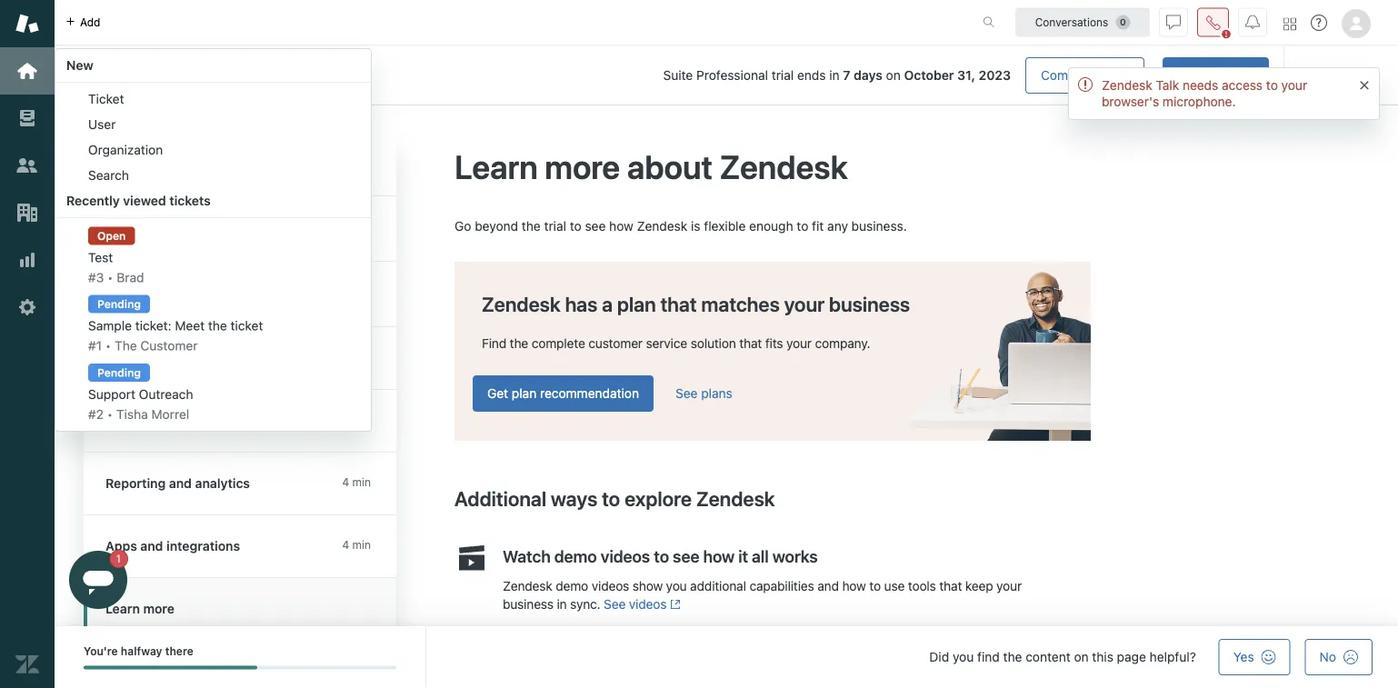 Task type: vqa. For each thing, say whether or not it's contained in the screenshot.
the rightmost plan
yes



Task type: locate. For each thing, give the bounding box(es) containing it.
to left use
[[869, 579, 881, 594]]

1 vertical spatial get
[[487, 386, 508, 401]]

1 vertical spatial pending
[[97, 366, 141, 379]]

zendesk
[[1102, 78, 1152, 93], [720, 147, 848, 185], [637, 218, 688, 233], [482, 292, 561, 315], [696, 486, 775, 510], [503, 579, 552, 594]]

admin image
[[15, 295, 39, 319]]

4
[[342, 476, 349, 489], [342, 539, 349, 551]]

zendesk inside zendesk talk needs access to your browser's microphone.
[[1102, 78, 1152, 93]]

that left keep
[[939, 579, 962, 594]]

menu
[[55, 48, 372, 432]]

no button
[[1305, 639, 1373, 675]]

3 menu item from the top
[[55, 359, 371, 427]]

that
[[660, 292, 697, 315], [739, 336, 762, 351], [939, 579, 962, 594]]

• right #3
[[107, 270, 113, 285]]

see down find the complete customer service solution that fits your company.
[[675, 386, 698, 401]]

1 vertical spatial min
[[352, 539, 371, 551]]

in left 7
[[829, 68, 840, 83]]

you up (opens in a new tab) icon
[[666, 579, 687, 594]]

see
[[675, 386, 698, 401], [604, 597, 626, 612]]

1 horizontal spatial trial
[[772, 68, 794, 83]]

that left fits
[[739, 336, 762, 351]]

zendesk left is
[[637, 218, 688, 233]]

more up the "halfway"
[[143, 601, 175, 616]]

2 vertical spatial and
[[818, 579, 839, 594]]

business down watch
[[503, 597, 554, 612]]

notifications image
[[1245, 15, 1260, 30]]

0 horizontal spatial and
[[140, 539, 163, 554]]

get down "find"
[[487, 386, 508, 401]]

4 min for analytics
[[342, 476, 371, 489]]

pending up support
[[97, 366, 141, 379]]

2 menu item from the top
[[55, 290, 371, 359]]

started
[[134, 80, 178, 95]]

0 horizontal spatial on
[[886, 68, 901, 83]]

4 for reporting and analytics
[[342, 476, 349, 489]]

meet
[[175, 318, 205, 333]]

go beyond the trial to see how zendesk is flexible enough to fit any business.
[[455, 218, 907, 233]]

learn inside content-title "region"
[[455, 147, 538, 185]]

suite
[[663, 68, 693, 83]]

#3
[[88, 270, 104, 285]]

to inside zendesk talk needs access to your browser's microphone.
[[1266, 78, 1278, 93]]

2 horizontal spatial how
[[842, 579, 866, 594]]

zendesk down watch
[[503, 579, 552, 594]]

0 horizontal spatial plans
[[701, 386, 733, 401]]

• right #1
[[105, 338, 111, 353]]

demo for watch
[[554, 546, 597, 566]]

pending inside pending support outreach #2 • tisha morrel
[[97, 366, 141, 379]]

matches
[[701, 292, 780, 315]]

learn more
[[105, 601, 175, 616]]

4 for apps and integrations
[[342, 539, 349, 551]]

section
[[333, 57, 1269, 94]]

1 horizontal spatial more
[[545, 147, 620, 185]]

1 horizontal spatial get
[[487, 386, 508, 401]]

2 vertical spatial •
[[107, 407, 113, 422]]

button displays agent's chat status as invisible. image
[[1166, 15, 1181, 30]]

4 min for integrations
[[342, 539, 371, 551]]

days
[[854, 68, 883, 83]]

to
[[1266, 78, 1278, 93], [570, 218, 582, 233], [797, 218, 809, 233], [602, 486, 620, 510], [654, 546, 669, 566], [869, 579, 881, 594]]

0 vertical spatial in
[[829, 68, 840, 83]]

business up company.
[[829, 292, 910, 315]]

1 horizontal spatial on
[[1074, 650, 1089, 665]]

2 vertical spatial videos
[[629, 597, 667, 612]]

tab list
[[84, 71, 319, 105]]

1 vertical spatial plans
[[701, 386, 733, 401]]

capabilities
[[750, 579, 814, 594]]

0 vertical spatial see
[[675, 386, 698, 401]]

integrations
[[166, 539, 240, 554]]

trial left ends
[[772, 68, 794, 83]]

0 horizontal spatial learn
[[105, 601, 140, 616]]

conversations
[[1035, 16, 1108, 29]]

0 horizontal spatial business
[[503, 597, 554, 612]]

videos up show
[[601, 546, 650, 566]]

your right keep
[[997, 579, 1022, 594]]

on left this
[[1074, 650, 1089, 665]]

to inside zendesk demo videos show you additional capabilities and how to use tools that keep your business in sync.
[[869, 579, 881, 594]]

pending inside the pending sample ticket: meet the ticket #1 • the customer
[[97, 298, 141, 311]]

more inside content-title "region"
[[545, 147, 620, 185]]

31,
[[957, 68, 975, 83]]

the right the beyond
[[522, 218, 541, 233]]

1 menu item from the top
[[55, 222, 371, 290]]

and down the works
[[818, 579, 839, 594]]

1 horizontal spatial see
[[673, 546, 699, 566]]

menu item containing support outreach
[[55, 359, 371, 427]]

you
[[666, 579, 687, 594], [953, 650, 974, 665]]

and inside zendesk demo videos show you additional capabilities and how to use tools that keep your business in sync.
[[818, 579, 839, 594]]

you right the did
[[953, 650, 974, 665]]

learn more button
[[84, 578, 393, 629]]

zendesk support image
[[15, 12, 39, 35]]

1 horizontal spatial that
[[739, 336, 762, 351]]

1 vertical spatial you
[[953, 650, 974, 665]]

solution
[[691, 336, 736, 351]]

learn up the beyond
[[455, 147, 538, 185]]

chat now
[[1314, 68, 1369, 83]]

organization
[[88, 142, 163, 157]]

1 vertical spatial that
[[739, 336, 762, 351]]

0 vertical spatial 4 min
[[342, 476, 371, 489]]

and right "apps"
[[140, 539, 163, 554]]

1 vertical spatial see
[[604, 597, 626, 612]]

see videos
[[604, 597, 667, 612]]

2 horizontal spatial trial
[[1233, 68, 1255, 83]]

1 vertical spatial •
[[105, 338, 111, 353]]

you inside footer
[[953, 650, 974, 665]]

and left analytics
[[169, 476, 192, 491]]

the right find
[[1003, 650, 1022, 665]]

to right "ways"
[[602, 486, 620, 510]]

see
[[585, 218, 606, 233], [673, 546, 699, 566]]

zendesk up "enough"
[[720, 147, 848, 185]]

in left sync.
[[557, 597, 567, 612]]

2 horizontal spatial that
[[939, 579, 962, 594]]

0 vertical spatial more
[[545, 147, 620, 185]]

0 horizontal spatial that
[[660, 292, 697, 315]]

see right sync.
[[604, 597, 626, 612]]

how
[[609, 218, 633, 233], [703, 546, 735, 566], [842, 579, 866, 594]]

your left chat
[[1282, 78, 1307, 93]]

tisha
[[116, 407, 148, 422]]

get left 'started'
[[109, 80, 131, 95]]

min
[[352, 476, 371, 489], [352, 539, 371, 551]]

your right the buy
[[1203, 68, 1229, 83]]

2 vertical spatial that
[[939, 579, 962, 594]]

1 vertical spatial demo
[[556, 579, 588, 594]]

2 vertical spatial how
[[842, 579, 866, 594]]

trial inside button
[[1233, 68, 1255, 83]]

see up a
[[585, 218, 606, 233]]

apps
[[105, 539, 137, 554]]

access
[[1222, 78, 1263, 93]]

1 vertical spatial and
[[140, 539, 163, 554]]

new
[[66, 58, 93, 73]]

1 pending from the top
[[97, 298, 141, 311]]

1 vertical spatial business
[[503, 597, 554, 612]]

1 4 from the top
[[342, 476, 349, 489]]

the right 'meet'
[[208, 318, 227, 333]]

the right "find"
[[510, 336, 528, 351]]

how left use
[[842, 579, 866, 594]]

0 vertical spatial see
[[585, 218, 606, 233]]

0 horizontal spatial see
[[604, 597, 626, 612]]

1 vertical spatial videos
[[592, 579, 629, 594]]

1 horizontal spatial plans
[[1098, 68, 1129, 83]]

1 vertical spatial more
[[143, 601, 175, 616]]

zendesk talk needs access to your browser's microphone.
[[1102, 78, 1307, 109]]

you're halfway there
[[84, 645, 193, 658]]

see up additional
[[673, 546, 699, 566]]

show
[[633, 579, 663, 594]]

ends
[[797, 68, 826, 83]]

1 4 min from the top
[[342, 476, 371, 489]]

compare plans button
[[1026, 57, 1145, 94]]

how left it
[[703, 546, 735, 566]]

get plan recommendation
[[487, 386, 639, 401]]

zendesk products image
[[1284, 18, 1296, 30]]

0 vertical spatial plan
[[617, 292, 656, 315]]

plans inside compare plans button
[[1098, 68, 1129, 83]]

your
[[1203, 68, 1229, 83], [1282, 78, 1307, 93], [784, 292, 825, 315], [786, 336, 812, 351], [997, 579, 1022, 594]]

see inside button
[[675, 386, 698, 401]]

footer containing did you find the content on this page helpful?
[[55, 626, 1398, 688]]

talk
[[1156, 78, 1179, 93]]

0 vertical spatial 4
[[342, 476, 349, 489]]

2023
[[979, 68, 1011, 83]]

demo right watch
[[554, 546, 597, 566]]

add button
[[55, 0, 111, 45]]

0 vertical spatial learn
[[455, 147, 538, 185]]

0 horizontal spatial how
[[609, 218, 633, 233]]

0 horizontal spatial get
[[109, 80, 131, 95]]

did you find the content on this page helpful?
[[929, 650, 1196, 665]]

more inside dropdown button
[[143, 601, 175, 616]]

0 vertical spatial business
[[829, 292, 910, 315]]

add
[[80, 16, 100, 29]]

plans inside the 'see plans' button
[[701, 386, 733, 401]]

tickets
[[169, 193, 211, 208]]

demo inside zendesk demo videos show you additional capabilities and how to use tools that keep your business in sync.
[[556, 579, 588, 594]]

learn
[[455, 147, 538, 185], [105, 601, 140, 616]]

heading
[[84, 134, 396, 196]]

videos up "see videos"
[[592, 579, 629, 594]]

0 horizontal spatial plan
[[512, 386, 537, 401]]

get for get plan recommendation
[[487, 386, 508, 401]]

0 vertical spatial •
[[107, 270, 113, 285]]

October 31, 2023 text field
[[904, 68, 1011, 83]]

learn up you're halfway there
[[105, 601, 140, 616]]

chat
[[1314, 68, 1342, 83]]

get inside button
[[487, 386, 508, 401]]

there
[[165, 645, 193, 658]]

0 vertical spatial demo
[[554, 546, 597, 566]]

2 pending from the top
[[97, 366, 141, 379]]

plans up browser's
[[1098, 68, 1129, 83]]

1 vertical spatial in
[[557, 597, 567, 612]]

pending up sample
[[97, 298, 141, 311]]

1 horizontal spatial in
[[829, 68, 840, 83]]

1 horizontal spatial how
[[703, 546, 735, 566]]

the
[[522, 218, 541, 233], [208, 318, 227, 333], [510, 336, 528, 351], [1003, 650, 1022, 665]]

• right #2
[[107, 407, 113, 422]]

1 horizontal spatial see
[[675, 386, 698, 401]]

zendesk image
[[15, 653, 39, 676]]

0 vertical spatial you
[[666, 579, 687, 594]]

videos inside zendesk demo videos show you additional capabilities and how to use tools that keep your business in sync.
[[592, 579, 629, 594]]

0 vertical spatial pending
[[97, 298, 141, 311]]

dashboard tab
[[204, 71, 319, 105]]

how down the learn more about zendesk
[[609, 218, 633, 233]]

more left about
[[545, 147, 620, 185]]

that up find the complete customer service solution that fits your company.
[[660, 292, 697, 315]]

0 vertical spatial min
[[352, 476, 371, 489]]

your up company.
[[784, 292, 825, 315]]

4 min
[[342, 476, 371, 489], [342, 539, 371, 551]]

learn inside "learn more" dropdown button
[[105, 601, 140, 616]]

trial
[[1233, 68, 1255, 83], [772, 68, 794, 83], [544, 218, 566, 233]]

your inside zendesk talk needs access to your browser's microphone.
[[1282, 78, 1307, 93]]

and for integrations
[[140, 539, 163, 554]]

main element
[[0, 0, 55, 688]]

0 vertical spatial and
[[169, 476, 192, 491]]

dashboard
[[229, 80, 293, 95]]

to right access
[[1266, 78, 1278, 93]]

videos
[[601, 546, 650, 566], [592, 579, 629, 594], [629, 597, 667, 612]]

you're
[[84, 645, 118, 658]]

no
[[1320, 650, 1336, 665]]

0 horizontal spatial in
[[557, 597, 567, 612]]

chat now button
[[1299, 57, 1384, 94]]

search menu item
[[55, 163, 371, 188]]

customers image
[[15, 154, 39, 177]]

trial right needs
[[1233, 68, 1255, 83]]

organizations image
[[15, 201, 39, 225]]

2 horizontal spatial and
[[818, 579, 839, 594]]

sync.
[[570, 597, 600, 612]]

recently
[[66, 193, 120, 208]]

works
[[773, 546, 818, 566]]

to up show
[[654, 546, 669, 566]]

pending sample ticket: meet the ticket #1 • the customer
[[88, 298, 263, 353]]

1 vertical spatial learn
[[105, 601, 140, 616]]

1 vertical spatial 4
[[342, 539, 349, 551]]

content-title region
[[455, 145, 1091, 188]]

plan inside the get plan recommendation button
[[512, 386, 537, 401]]

1 horizontal spatial learn
[[455, 147, 538, 185]]

2 min from the top
[[352, 539, 371, 551]]

your right fits
[[786, 336, 812, 351]]

1 vertical spatial 4 min
[[342, 539, 371, 551]]

0 horizontal spatial more
[[143, 601, 175, 616]]

flexible
[[704, 218, 746, 233]]

1 min from the top
[[352, 476, 371, 489]]

#1
[[88, 338, 102, 353]]

zendesk up browser's
[[1102, 78, 1152, 93]]

on right days
[[886, 68, 901, 83]]

menu item
[[55, 222, 371, 290], [55, 290, 371, 359], [55, 359, 371, 427]]

footer
[[55, 626, 1398, 688]]

0 horizontal spatial you
[[666, 579, 687, 594]]

demo up sync.
[[556, 579, 588, 594]]

0 vertical spatial plans
[[1098, 68, 1129, 83]]

plans down solution
[[701, 386, 733, 401]]

1 horizontal spatial you
[[953, 650, 974, 665]]

helpful?
[[1150, 650, 1196, 665]]

compare
[[1041, 68, 1094, 83]]

trial right the beyond
[[544, 218, 566, 233]]

#2
[[88, 407, 104, 422]]

pending
[[97, 298, 141, 311], [97, 366, 141, 379]]

2 4 min from the top
[[342, 539, 371, 551]]

1 horizontal spatial plan
[[617, 292, 656, 315]]

plan down complete
[[512, 386, 537, 401]]

videos for to
[[601, 546, 650, 566]]

pending for sample
[[97, 298, 141, 311]]

support
[[88, 387, 135, 402]]

0 vertical spatial get
[[109, 80, 131, 95]]

tab list containing get started
[[84, 71, 319, 105]]

1 horizontal spatial and
[[169, 476, 192, 491]]

october
[[904, 68, 954, 83]]

you inside zendesk demo videos show you additional capabilities and how to use tools that keep your business in sync.
[[666, 579, 687, 594]]

0 vertical spatial videos
[[601, 546, 650, 566]]

watch
[[503, 546, 551, 566]]

analytics
[[195, 476, 250, 491]]

2 4 from the top
[[342, 539, 349, 551]]

videos down show
[[629, 597, 667, 612]]

additional ways to explore zendesk
[[455, 486, 775, 510]]

more
[[545, 147, 620, 185], [143, 601, 175, 616]]

1 vertical spatial plan
[[512, 386, 537, 401]]

plan right a
[[617, 292, 656, 315]]



Task type: describe. For each thing, give the bounding box(es) containing it.
open test #3 • brad
[[88, 229, 144, 285]]

about
[[627, 147, 713, 185]]

more for learn more
[[143, 601, 175, 616]]

brad
[[117, 270, 144, 285]]

additional
[[690, 579, 746, 594]]

0 vertical spatial how
[[609, 218, 633, 233]]

×
[[1359, 72, 1370, 94]]

open
[[97, 229, 126, 242]]

business.
[[852, 218, 907, 233]]

organization menu item
[[55, 137, 371, 163]]

it
[[738, 546, 748, 566]]

that inside zendesk demo videos show you additional capabilities and how to use tools that keep your business in sync.
[[939, 579, 962, 594]]

how inside zendesk demo videos show you additional capabilities and how to use tools that keep your business in sync.
[[842, 579, 866, 594]]

trial for your
[[1233, 68, 1255, 83]]

your inside zendesk demo videos show you additional capabilities and how to use tools that keep your business in sync.
[[997, 579, 1022, 594]]

7
[[843, 68, 850, 83]]

microphone.
[[1163, 94, 1236, 109]]

go
[[455, 218, 471, 233]]

more for learn more about zendesk
[[545, 147, 620, 185]]

fit
[[812, 218, 824, 233]]

find
[[482, 336, 506, 351]]

section containing compare plans
[[333, 57, 1269, 94]]

business inside zendesk demo videos show you additional capabilities and how to use tools that keep your business in sync.
[[503, 597, 554, 612]]

to up the has
[[570, 218, 582, 233]]

reporting
[[105, 476, 166, 491]]

progress-bar progress bar
[[84, 666, 396, 669]]

in inside section
[[829, 68, 840, 83]]

buy your trial
[[1177, 68, 1255, 83]]

• inside pending support outreach #2 • tisha morrel
[[107, 407, 113, 422]]

0 vertical spatial on
[[886, 68, 901, 83]]

views image
[[15, 106, 39, 130]]

customer
[[588, 336, 643, 351]]

browser's
[[1102, 94, 1159, 109]]

menu containing new
[[55, 48, 372, 432]]

0 horizontal spatial trial
[[544, 218, 566, 233]]

ticket menu item
[[55, 86, 371, 112]]

reporting image
[[15, 248, 39, 272]]

ticket
[[88, 91, 124, 106]]

(opens in a new tab) image
[[667, 599, 681, 610]]

see videos link
[[604, 597, 681, 612]]

see for see videos
[[604, 597, 626, 612]]

get for get started
[[109, 80, 131, 95]]

see plans button
[[675, 385, 733, 402]]

needs
[[1183, 78, 1218, 93]]

menu item containing test
[[55, 222, 371, 290]]

this
[[1092, 650, 1114, 665]]

any
[[827, 218, 848, 233]]

min for apps and integrations
[[352, 539, 371, 551]]

your inside buy your trial button
[[1203, 68, 1229, 83]]

content
[[1026, 650, 1071, 665]]

the inside the pending sample ticket: meet the ticket #1 • the customer
[[208, 318, 227, 333]]

the inside footer
[[1003, 650, 1022, 665]]

1 vertical spatial how
[[703, 546, 735, 566]]

in inside zendesk demo videos show you additional capabilities and how to use tools that keep your business in sync.
[[557, 597, 567, 612]]

recently viewed tickets
[[66, 193, 211, 208]]

yes button
[[1219, 639, 1291, 675]]

pending for support
[[97, 366, 141, 379]]

zendesk up "find"
[[482, 292, 561, 315]]

1 horizontal spatial business
[[829, 292, 910, 315]]

× button
[[1359, 72, 1370, 94]]

beyond
[[475, 218, 518, 233]]

watch demo videos to see how it all works
[[503, 546, 818, 566]]

• inside the pending sample ticket: meet the ticket #1 • the customer
[[105, 338, 111, 353]]

• inside open test #3 • brad
[[107, 270, 113, 285]]

outreach
[[139, 387, 193, 402]]

plans for compare plans
[[1098, 68, 1129, 83]]

viewed
[[123, 193, 166, 208]]

the
[[115, 338, 137, 353]]

get help image
[[1311, 15, 1327, 31]]

all
[[752, 546, 769, 566]]

0 horizontal spatial see
[[585, 218, 606, 233]]

see for see plans
[[675, 386, 698, 401]]

pending support outreach #2 • tisha morrel
[[88, 366, 193, 422]]

now
[[1345, 68, 1369, 83]]

keep
[[965, 579, 993, 594]]

test
[[88, 250, 113, 265]]

ticket:
[[135, 318, 171, 333]]

yes
[[1233, 650, 1254, 665]]

zendesk has a plan that matches your business
[[482, 292, 910, 315]]

1 vertical spatial see
[[673, 546, 699, 566]]

zendesk inside content-title "region"
[[720, 147, 848, 185]]

fits
[[765, 336, 783, 351]]

conversations button
[[1015, 8, 1150, 37]]

menu item containing sample ticket: meet the ticket
[[55, 290, 371, 359]]

demo for zendesk
[[556, 579, 588, 594]]

suite professional trial ends in 7 days on october 31, 2023
[[663, 68, 1011, 83]]

zendesk demo videos show you additional capabilities and how to use tools that keep your business in sync.
[[503, 579, 1022, 612]]

progress bar image
[[84, 666, 257, 669]]

explore
[[625, 486, 692, 510]]

zendesk inside zendesk demo videos show you additional capabilities and how to use tools that keep your business in sync.
[[503, 579, 552, 594]]

zendesk up it
[[696, 486, 775, 510]]

and for analytics
[[169, 476, 192, 491]]

use
[[884, 579, 905, 594]]

see plans
[[675, 386, 733, 401]]

complete
[[532, 336, 585, 351]]

tools
[[908, 579, 936, 594]]

plans for see plans
[[701, 386, 733, 401]]

sample
[[88, 318, 132, 333]]

get plan recommendation button
[[473, 375, 654, 412]]

morrel
[[151, 407, 189, 422]]

get started image
[[15, 59, 39, 83]]

learn more about zendesk
[[455, 147, 848, 185]]

user menu item
[[55, 112, 371, 137]]

reporting and analytics
[[105, 476, 250, 491]]

find the complete customer service solution that fits your company.
[[482, 336, 870, 351]]

additional
[[455, 486, 546, 510]]

recommendation
[[540, 386, 639, 401]]

company.
[[815, 336, 870, 351]]

ticket
[[231, 318, 263, 333]]

learn for learn more about zendesk
[[455, 147, 538, 185]]

enough
[[749, 218, 793, 233]]

videos for show
[[592, 579, 629, 594]]

min for reporting and analytics
[[352, 476, 371, 489]]

ways
[[551, 486, 598, 510]]

to left fit
[[797, 218, 809, 233]]

has
[[565, 292, 598, 315]]

text image
[[909, 272, 1091, 441]]

a
[[602, 292, 613, 315]]

compare plans
[[1041, 68, 1129, 83]]

trial for professional
[[772, 68, 794, 83]]

1 vertical spatial on
[[1074, 650, 1089, 665]]

customer
[[140, 338, 198, 353]]

is
[[691, 218, 701, 233]]

service
[[646, 336, 687, 351]]

learn for learn more
[[105, 601, 140, 616]]

professional
[[696, 68, 768, 83]]

0 vertical spatial that
[[660, 292, 697, 315]]



